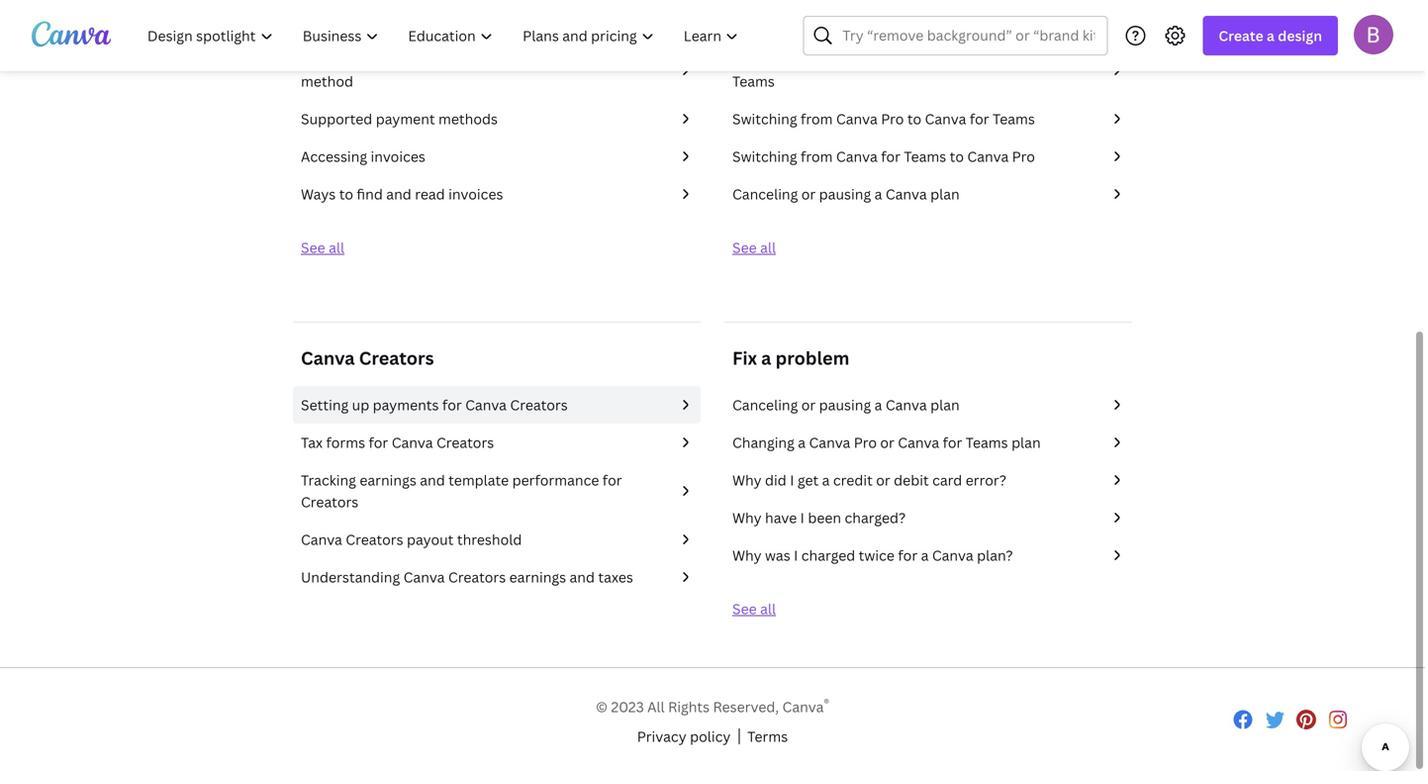 Task type: describe. For each thing, give the bounding box(es) containing it.
1 vertical spatial plan
[[931, 396, 960, 414]]

method
[[301, 72, 353, 91]]

2 canceling or pausing a canva plan link from the top
[[733, 394, 1125, 416]]

top level navigation element
[[135, 16, 756, 55]]

supported payment methods link
[[301, 108, 693, 130]]

policy
[[690, 727, 731, 746]]

fix a problem
[[733, 346, 850, 370]]

why for why have i been charged?
[[733, 508, 762, 527]]

or up the why did i get a credit or debit card error?
[[881, 433, 895, 452]]

a down why have i been charged? link on the bottom of the page
[[921, 546, 929, 565]]

all for canceling
[[760, 238, 776, 257]]

forms
[[326, 433, 365, 452]]

setting up payments for canva creators
[[301, 396, 568, 414]]

2 vertical spatial plan
[[1012, 433, 1041, 452]]

teams inside switching from canva for teams to canva pro link
[[904, 147, 947, 166]]

performance
[[512, 471, 599, 490]]

terms
[[748, 727, 788, 746]]

template
[[449, 471, 509, 490]]

switching from canva pro to canva for teams link
[[733, 108, 1125, 130]]

card
[[933, 471, 963, 490]]

0 vertical spatial plan
[[931, 185, 960, 203]]

understanding canva creators earnings and taxes link
[[301, 566, 693, 588]]

design
[[1279, 26, 1323, 45]]

billing
[[883, 50, 924, 69]]

understanding canva creators earnings and taxes
[[301, 568, 634, 587]]

charged
[[802, 546, 856, 565]]

see for ways
[[301, 238, 325, 257]]

teams inside 'changing a canva pro or canva for teams plan' link
[[966, 433, 1009, 452]]

creators up 'template'
[[437, 433, 494, 452]]

understanding
[[301, 568, 400, 587]]

i for been
[[801, 508, 805, 527]]

1 canceling or pausing a canva plan link from the top
[[733, 183, 1125, 205]]

canva up switching from canva for teams to canva pro
[[837, 109, 878, 128]]

adding, changing, or removing an account payment method link
[[301, 49, 693, 92]]

create a design
[[1219, 26, 1323, 45]]

canva up understanding
[[301, 530, 342, 549]]

changing,
[[355, 50, 419, 69]]

earnings inside tracking earnings and template performance for creators
[[360, 471, 417, 490]]

error?
[[966, 471, 1007, 490]]

taxes
[[598, 568, 634, 587]]

a inside 'dropdown button'
[[1267, 26, 1275, 45]]

a up changing a canva pro or canva for teams plan
[[875, 396, 883, 414]]

canva left plan? at bottom right
[[933, 546, 974, 565]]

i for get
[[790, 471, 794, 490]]

switching from canva for teams to canva pro
[[733, 147, 1036, 166]]

2 pausing from the top
[[819, 396, 871, 414]]

been
[[808, 508, 842, 527]]

1 vertical spatial to
[[950, 147, 964, 166]]

a up get
[[798, 433, 806, 452]]

learn how pricing and billing works for canva for teams link
[[733, 49, 1125, 92]]

removing
[[440, 50, 503, 69]]

terms link
[[748, 726, 788, 748]]

and inside tracking earnings and template performance for creators
[[420, 471, 445, 490]]

learn
[[733, 50, 771, 69]]

supported payment methods
[[301, 109, 498, 128]]

create
[[1219, 26, 1264, 45]]

1 horizontal spatial invoices
[[449, 185, 503, 203]]

see all for canceling
[[733, 238, 776, 257]]

privacy policy link
[[637, 726, 731, 748]]

2 canceling or pausing a canva plan from the top
[[733, 396, 960, 414]]

or inside adding, changing, or removing an account payment method
[[422, 50, 437, 69]]

get
[[798, 471, 819, 490]]

2023
[[611, 698, 644, 717]]

methods
[[439, 109, 498, 128]]

or down switching from canva for teams to canva pro
[[802, 185, 816, 203]]

create a design button
[[1203, 16, 1339, 55]]

find
[[357, 185, 383, 203]]

switching from canva for teams to canva pro link
[[733, 146, 1125, 167]]

canva down payments
[[392, 433, 433, 452]]

accessing invoices link
[[301, 146, 693, 167]]

creators inside 'link'
[[448, 568, 506, 587]]

changing a canva pro or canva for teams plan
[[733, 433, 1041, 452]]

1 canceling or pausing a canva plan from the top
[[733, 185, 960, 203]]

all
[[648, 698, 665, 717]]

privacy policy
[[637, 727, 731, 746]]

and inside learn how pricing and billing works for canva for teams
[[855, 50, 880, 69]]

switching for switching from canva pro to canva for teams
[[733, 109, 798, 128]]

tracking earnings and template performance for creators
[[301, 471, 622, 511]]

i for charged
[[794, 546, 798, 565]]

why did i get a credit or debit card error? link
[[733, 469, 1125, 491]]

© 2023 all rights reserved, canva ®
[[596, 695, 830, 717]]

why was i charged twice for a canva plan?
[[733, 546, 1014, 565]]

canva up tax forms for canva creators link
[[465, 396, 507, 414]]

©
[[596, 698, 608, 717]]

a right fix
[[762, 346, 772, 370]]

ways to find and read invoices link
[[301, 183, 693, 205]]

bob builder image
[[1354, 15, 1394, 54]]

fix
[[733, 346, 757, 370]]

or down problem
[[802, 396, 816, 414]]

creators up tax forms for canva creators link
[[510, 396, 568, 414]]

why did i get a credit or debit card error?
[[733, 471, 1007, 490]]



Task type: vqa. For each thing, say whether or not it's contained in the screenshot.
upgrade
no



Task type: locate. For each thing, give the bounding box(es) containing it.
accessing
[[301, 147, 367, 166]]

setting up payments for canva creators link
[[301, 394, 693, 416]]

rights
[[668, 698, 710, 717]]

for
[[970, 50, 989, 69], [1038, 50, 1057, 69], [970, 109, 990, 128], [881, 147, 901, 166], [443, 396, 462, 414], [369, 433, 388, 452], [943, 433, 963, 452], [603, 471, 622, 490], [898, 546, 918, 565]]

earnings inside 'link'
[[510, 568, 566, 587]]

payment inside adding, changing, or removing an account payment method
[[584, 50, 643, 69]]

3 why from the top
[[733, 546, 762, 565]]

reserved,
[[713, 698, 779, 717]]

0 vertical spatial invoices
[[371, 147, 426, 166]]

why
[[733, 471, 762, 490], [733, 508, 762, 527], [733, 546, 762, 565]]

1 horizontal spatial to
[[908, 109, 922, 128]]

0 vertical spatial pausing
[[819, 185, 871, 203]]

canva up get
[[809, 433, 851, 452]]

canva right works
[[993, 50, 1034, 69]]

i right have
[[801, 508, 805, 527]]

for inside tracking earnings and template performance for creators
[[603, 471, 622, 490]]

1 horizontal spatial payment
[[584, 50, 643, 69]]

2 horizontal spatial to
[[950, 147, 964, 166]]

see all button for canceling
[[733, 238, 776, 257]]

or
[[422, 50, 437, 69], [802, 185, 816, 203], [802, 396, 816, 414], [881, 433, 895, 452], [876, 471, 891, 490]]

canva down the 'switching from canva pro to canva for teams'
[[837, 147, 878, 166]]

2 horizontal spatial pro
[[1013, 147, 1036, 166]]

teams up error? in the right bottom of the page
[[966, 433, 1009, 452]]

works
[[927, 50, 966, 69]]

accessing invoices
[[301, 147, 426, 166]]

and inside 'link'
[[570, 568, 595, 587]]

and left 'billing'
[[855, 50, 880, 69]]

canceling or pausing a canva plan link
[[733, 183, 1125, 205], [733, 394, 1125, 416]]

1 vertical spatial switching
[[733, 147, 798, 166]]

0 vertical spatial pro
[[881, 109, 904, 128]]

2 canceling from the top
[[733, 396, 798, 414]]

switching inside switching from canva pro to canva for teams link
[[733, 109, 798, 128]]

creators up understanding
[[346, 530, 404, 549]]

and left 'template'
[[420, 471, 445, 490]]

and left taxes
[[570, 568, 595, 587]]

0 horizontal spatial earnings
[[360, 471, 417, 490]]

see all button for ways
[[301, 238, 345, 257]]

canceling or pausing a canva plan up changing a canva pro or canva for teams plan
[[733, 396, 960, 414]]

why left 'did'
[[733, 471, 762, 490]]

problem
[[776, 346, 850, 370]]

payments
[[373, 396, 439, 414]]

plan
[[931, 185, 960, 203], [931, 396, 960, 414], [1012, 433, 1041, 452]]

teams up switching from canva for teams to canva pro link
[[993, 109, 1036, 128]]

creators down the tracking
[[301, 493, 359, 511]]

why left have
[[733, 508, 762, 527]]

2 switching from the top
[[733, 147, 798, 166]]

payment right account
[[584, 50, 643, 69]]

privacy
[[637, 727, 687, 746]]

®
[[824, 695, 830, 711]]

1 canceling from the top
[[733, 185, 798, 203]]

setting
[[301, 396, 349, 414]]

1 from from the top
[[801, 109, 833, 128]]

why was i charged twice for a canva plan? link
[[733, 545, 1125, 566]]

canva down payout
[[404, 568, 445, 587]]

see all
[[301, 238, 345, 257], [733, 238, 776, 257], [733, 600, 776, 618]]

2 vertical spatial why
[[733, 546, 762, 565]]

teams down learn
[[733, 72, 775, 91]]

2 from from the top
[[801, 147, 833, 166]]

canva up debit
[[898, 433, 940, 452]]

switching for switching from canva for teams to canva pro
[[733, 147, 798, 166]]

from for for
[[801, 147, 833, 166]]

see for canceling
[[733, 238, 757, 257]]

read
[[415, 185, 445, 203]]

canva up changing a canva pro or canva for teams plan
[[886, 396, 927, 414]]

why have i been charged?
[[733, 508, 906, 527]]

plan?
[[977, 546, 1014, 565]]

2 vertical spatial to
[[339, 185, 353, 203]]

1 pausing from the top
[[819, 185, 871, 203]]

invoices down supported payment methods on the left
[[371, 147, 426, 166]]

to down switching from canva pro to canva for teams link
[[950, 147, 964, 166]]

tax forms for canva creators link
[[301, 432, 693, 453]]

switching inside switching from canva for teams to canva pro link
[[733, 147, 798, 166]]

supported
[[301, 109, 373, 128]]

and
[[855, 50, 880, 69], [386, 185, 412, 203], [420, 471, 445, 490], [570, 568, 595, 587]]

1 switching from the top
[[733, 109, 798, 128]]

1 vertical spatial canceling or pausing a canva plan link
[[733, 394, 1125, 416]]

0 vertical spatial canceling or pausing a canva plan link
[[733, 183, 1125, 205]]

payment
[[584, 50, 643, 69], [376, 109, 435, 128]]

canva inside © 2023 all rights reserved, canva ®
[[783, 698, 824, 717]]

0 vertical spatial canceling
[[733, 185, 798, 203]]

why for why was i charged twice for a canva plan?
[[733, 546, 762, 565]]

0 vertical spatial canceling or pausing a canva plan
[[733, 185, 960, 203]]

1 vertical spatial pro
[[1013, 147, 1036, 166]]

i right was
[[794, 546, 798, 565]]

why for why did i get a credit or debit card error?
[[733, 471, 762, 490]]

pausing down switching from canva for teams to canva pro
[[819, 185, 871, 203]]

pro
[[881, 109, 904, 128], [1013, 147, 1036, 166], [854, 433, 877, 452]]

from for pro
[[801, 109, 833, 128]]

1 vertical spatial invoices
[[449, 185, 503, 203]]

tax
[[301, 433, 323, 452]]

switching from canva pro to canva for teams
[[733, 109, 1036, 128]]

canva down switching from canva pro to canva for teams link
[[968, 147, 1009, 166]]

why have i been charged? link
[[733, 507, 1125, 529]]

from down "pricing"
[[801, 109, 833, 128]]

teams down switching from canva pro to canva for teams link
[[904, 147, 947, 166]]

pro for works
[[881, 109, 904, 128]]

0 vertical spatial from
[[801, 109, 833, 128]]

i inside why have i been charged? link
[[801, 508, 805, 527]]

all for ways
[[329, 238, 345, 257]]

ways
[[301, 185, 336, 203]]

tax forms for canva creators
[[301, 433, 494, 452]]

0 vertical spatial earnings
[[360, 471, 417, 490]]

a left design
[[1267, 26, 1275, 45]]

from down the 'switching from canva pro to canva for teams'
[[801, 147, 833, 166]]

1 vertical spatial from
[[801, 147, 833, 166]]

canva up terms link
[[783, 698, 824, 717]]

adding, changing, or removing an account payment method
[[301, 50, 643, 91]]

changing a canva pro or canva for teams plan link
[[733, 432, 1125, 453]]

teams inside switching from canva pro to canva for teams link
[[993, 109, 1036, 128]]

or left removing
[[422, 50, 437, 69]]

tracking earnings and template performance for creators link
[[301, 469, 693, 513]]

debit
[[894, 471, 929, 490]]

0 vertical spatial i
[[790, 471, 794, 490]]

adding,
[[301, 50, 352, 69]]

2 vertical spatial i
[[794, 546, 798, 565]]

0 vertical spatial to
[[908, 109, 922, 128]]

1 vertical spatial canceling
[[733, 396, 798, 414]]

earnings down canva creators payout threshold link
[[510, 568, 566, 587]]

0 horizontal spatial pro
[[854, 433, 877, 452]]

creators up payments
[[359, 346, 434, 370]]

0 horizontal spatial to
[[339, 185, 353, 203]]

threshold
[[457, 530, 522, 549]]

tracking
[[301, 471, 356, 490]]

1 vertical spatial i
[[801, 508, 805, 527]]

and right "find"
[[386, 185, 412, 203]]

1 vertical spatial payment
[[376, 109, 435, 128]]

did
[[765, 471, 787, 490]]

creators
[[359, 346, 434, 370], [510, 396, 568, 414], [437, 433, 494, 452], [301, 493, 359, 511], [346, 530, 404, 549], [448, 568, 506, 587]]

i inside why was i charged twice for a canva plan? link
[[794, 546, 798, 565]]

learn how pricing and billing works for canva for teams
[[733, 50, 1057, 91]]

creators inside tracking earnings and template performance for creators
[[301, 493, 359, 511]]

to up switching from canva for teams to canva pro link
[[908, 109, 922, 128]]

pricing
[[805, 50, 851, 69]]

credit
[[834, 471, 873, 490]]

a
[[1267, 26, 1275, 45], [875, 185, 883, 203], [762, 346, 772, 370], [875, 396, 883, 414], [798, 433, 806, 452], [822, 471, 830, 490], [921, 546, 929, 565]]

canva inside learn how pricing and billing works for canva for teams
[[993, 50, 1034, 69]]

2 why from the top
[[733, 508, 762, 527]]

or left debit
[[876, 471, 891, 490]]

1 vertical spatial earnings
[[510, 568, 566, 587]]

how
[[774, 50, 802, 69]]

canva up setting
[[301, 346, 355, 370]]

canceling or pausing a canva plan link down switching from canva for teams to canva pro link
[[733, 183, 1125, 205]]

account
[[526, 50, 580, 69]]

why left was
[[733, 546, 762, 565]]

a right get
[[822, 471, 830, 490]]

ways to find and read invoices
[[301, 185, 503, 203]]

was
[[765, 546, 791, 565]]

teams inside learn how pricing and billing works for canva for teams
[[733, 72, 775, 91]]

canva creators payout threshold link
[[301, 529, 693, 551]]

0 vertical spatial why
[[733, 471, 762, 490]]

pausing up changing a canva pro or canva for teams plan
[[819, 396, 871, 414]]

1 vertical spatial canceling or pausing a canva plan
[[733, 396, 960, 414]]

to left "find"
[[339, 185, 353, 203]]

canva creators payout threshold
[[301, 530, 522, 549]]

0 vertical spatial payment
[[584, 50, 643, 69]]

pausing
[[819, 185, 871, 203], [819, 396, 871, 414]]

1 vertical spatial why
[[733, 508, 762, 527]]

i
[[790, 471, 794, 490], [801, 508, 805, 527], [794, 546, 798, 565]]

switching
[[733, 109, 798, 128], [733, 147, 798, 166]]

0 horizontal spatial invoices
[[371, 147, 426, 166]]

invoices down the accessing invoices link
[[449, 185, 503, 203]]

0 vertical spatial switching
[[733, 109, 798, 128]]

earnings down tax forms for canva creators
[[360, 471, 417, 490]]

canva inside 'link'
[[404, 568, 445, 587]]

2 vertical spatial pro
[[854, 433, 877, 452]]

0 horizontal spatial payment
[[376, 109, 435, 128]]

canceling
[[733, 185, 798, 203], [733, 396, 798, 414]]

i inside why did i get a credit or debit card error? link
[[790, 471, 794, 490]]

i left get
[[790, 471, 794, 490]]

canceling or pausing a canva plan down switching from canva for teams to canva pro
[[733, 185, 960, 203]]

payout
[[407, 530, 454, 549]]

have
[[765, 508, 797, 527]]

canceling or pausing a canva plan
[[733, 185, 960, 203], [733, 396, 960, 414]]

see all for ways
[[301, 238, 345, 257]]

changing
[[733, 433, 795, 452]]

1 horizontal spatial earnings
[[510, 568, 566, 587]]

Try "remove background" or "brand kit" search field
[[843, 17, 1095, 54]]

charged?
[[845, 508, 906, 527]]

up
[[352, 396, 370, 414]]

1 why from the top
[[733, 471, 762, 490]]

to
[[908, 109, 922, 128], [950, 147, 964, 166], [339, 185, 353, 203]]

1 horizontal spatial pro
[[881, 109, 904, 128]]

from
[[801, 109, 833, 128], [801, 147, 833, 166]]

canva up switching from canva for teams to canva pro link
[[925, 109, 967, 128]]

a down switching from canva for teams to canva pro
[[875, 185, 883, 203]]

creators down threshold
[[448, 568, 506, 587]]

1 vertical spatial pausing
[[819, 396, 871, 414]]

invoices
[[371, 147, 426, 166], [449, 185, 503, 203]]

pro for plan
[[854, 433, 877, 452]]

twice
[[859, 546, 895, 565]]

canceling or pausing a canva plan link up 'changing a canva pro or canva for teams plan' link
[[733, 394, 1125, 416]]

payment up accessing invoices
[[376, 109, 435, 128]]

canva creators
[[301, 346, 434, 370]]

canva down switching from canva for teams to canva pro link
[[886, 185, 927, 203]]

an
[[506, 50, 522, 69]]



